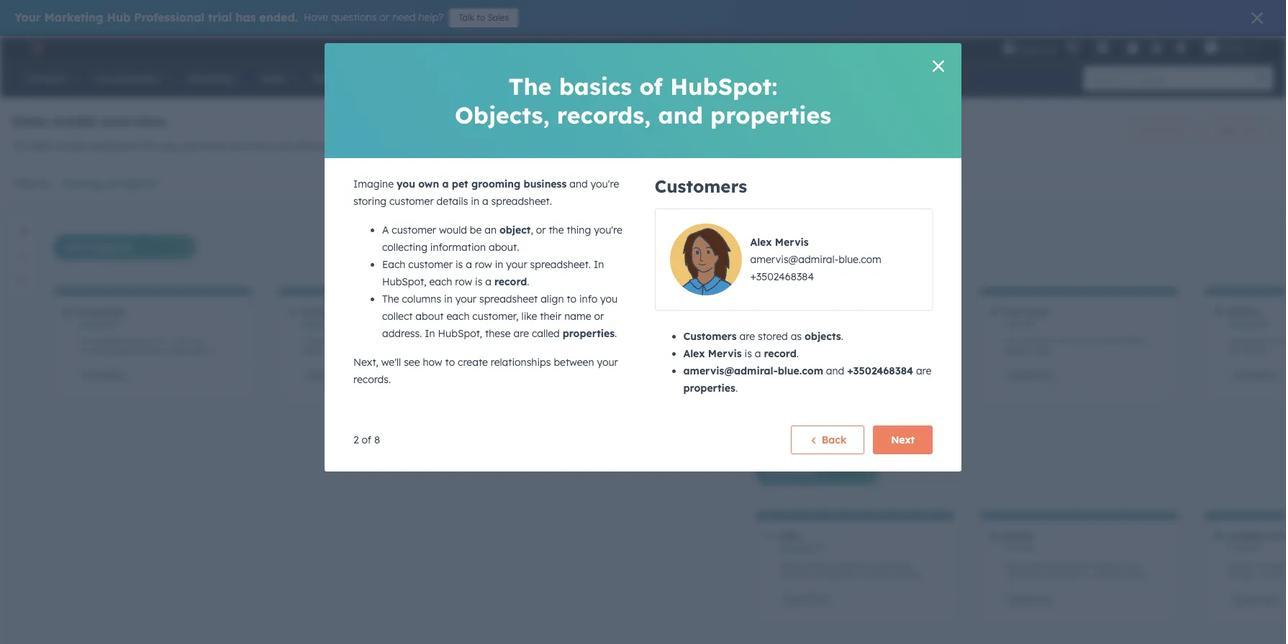 Task type: describe. For each thing, give the bounding box(es) containing it.
revenue
[[792, 338, 817, 346]]

in left hubspot.
[[320, 140, 328, 153]]

it
[[378, 140, 386, 153]]

between inside capture phone calls between you and your customer and log them to a record's timeline.
[[844, 562, 871, 571]]

view details for deals
[[786, 372, 825, 380]]

deals
[[778, 306, 803, 317]]

by:
[[38, 177, 52, 190]]

view details button for linkedin mes
[[1228, 594, 1282, 608]]

upgrade image
[[1003, 42, 1016, 55]]

imagine you own a pet grooming business
[[353, 178, 567, 191]]

0 vertical spatial row
[[475, 258, 492, 271]]

like
[[521, 310, 537, 323]]

, or the thing you're collecting information about.
[[382, 224, 623, 254]]

viewing
[[61, 178, 102, 191]]

professional
[[134, 10, 205, 24]]

import,
[[473, 140, 507, 153]]

record down companies
[[83, 320, 107, 329]]

music button
[[1196, 36, 1268, 59]]

a
[[382, 224, 389, 237]]

about
[[416, 310, 444, 323]]

the for revenue
[[779, 338, 790, 346]]

0 vertical spatial the
[[141, 140, 157, 153]]

hub
[[107, 10, 131, 24]]

request
[[647, 338, 670, 346]]

customer,
[[472, 310, 519, 323]]

record up spreadsheet
[[494, 276, 527, 289]]

directly
[[1096, 562, 1119, 570]]

view down relationships
[[534, 372, 549, 380]]

in inside each customer is a row in your spreadsheet. in hubspot, each row is a
[[495, 258, 503, 271]]

is inside the revenue connected to a company, which is commonly called an opportunity.
[[922, 338, 927, 346]]

create
[[458, 356, 488, 369]]

help image
[[1126, 42, 1139, 55]]

each customer is a row in your spreadsheet. in hubspot, each row is a
[[382, 258, 604, 289]]

hubspot image
[[26, 39, 43, 56]]

and down phone at the bottom of the page
[[811, 572, 823, 581]]

record inside customers are stored as objects . alex mervis is a record . amervis@admiral-blue.com and +3502468384 are properties .
[[764, 348, 797, 361]]

associated
[[1106, 337, 1141, 345]]

record's inside capture phone calls between you and your customer and log them to a record's timeline.
[[869, 572, 894, 581]]

tour
[[1246, 125, 1263, 136]]

details down help.
[[551, 372, 573, 380]]

you right way
[[182, 140, 199, 153]]

the people you work with, commonly called leads or customers.
[[302, 338, 439, 356]]

customer inside and you're storing customer details in a spreadsheet.
[[389, 195, 434, 208]]

0 down the 'calls'
[[779, 544, 784, 553]]

line
[[1003, 306, 1022, 317]]

0 horizontal spatial row
[[455, 276, 472, 289]]

view,
[[510, 140, 534, 153]]

capture for linkedin mes
[[1228, 562, 1254, 570]]

report
[[609, 140, 639, 153]]

amervis@admiral- inside alex mervis amervis@admiral-blue.com +3502468384
[[750, 253, 839, 266]]

import
[[1142, 125, 1171, 136]]

marketplaces image
[[1096, 42, 1109, 55]]

are inside the columns in your spreadsheet align to info you collect about each customer, like their name or address. in hubspot, these are called
[[514, 328, 529, 340]]

deal
[[1010, 347, 1023, 355]]

marketplaces button
[[1088, 36, 1118, 59]]

talk to sales button
[[449, 9, 519, 27]]

0 vertical spatial how
[[430, 140, 450, 153]]

0 vertical spatial items
[[1025, 306, 1049, 317]]

+3502468384 inside customers are stored as objects . alex mervis is a record . amervis@admiral-blue.com and +3502468384 are properties .
[[847, 365, 913, 378]]

talk to sales
[[459, 12, 509, 23]]

or inside your marketing hub professional trial has ended. have questions or need help?
[[380, 11, 389, 24]]

how inside next, we'll see how to create relationships between your records.
[[423, 356, 442, 369]]

log inside capture phone calls between you and your customer and log them to a record's timeline.
[[825, 572, 834, 581]]

commonly inside the people you work with, commonly called leads or customers.
[[386, 338, 419, 346]]

search button
[[1249, 66, 1273, 91]]

be
[[470, 224, 482, 237]]

mervis inside customers are stored as objects . alex mervis is a record . amervis@admiral-blue.com and +3502468384 are properties .
[[708, 348, 742, 361]]

is inside customers are stored as objects . alex mervis is a record . amervis@admiral-blue.com and +3502468384 are properties .
[[745, 348, 752, 361]]

store
[[202, 140, 226, 153]]

viewing all objects
[[61, 178, 157, 191]]

customers are stored as objects . alex mervis is a record . amervis@admiral-blue.com and +3502468384 are properties .
[[683, 330, 932, 395]]

you inside the people you work with, commonly called leads or customers.
[[338, 338, 350, 346]]

collecting
[[382, 241, 428, 254]]

0 records for emails
[[1004, 544, 1036, 553]]

accounts
[[132, 348, 161, 356]]

talk
[[459, 12, 474, 23]]

alex inside alex mervis amervis@admiral-blue.com +3502468384
[[750, 236, 772, 249]]

0 horizontal spatial of
[[362, 434, 372, 447]]

and right store
[[228, 140, 247, 153]]

in inside the columns in your spreadsheet align to info you collect about each customer, like their name or address. in hubspot, these are called
[[444, 293, 453, 306]]

organizations.
[[172, 348, 217, 356]]

linkedin mes
[[1228, 531, 1286, 542]]

name
[[564, 310, 591, 323]]

alex inside customers are stored as objects . alex mervis is a record . amervis@admiral-blue.com and +3502468384 are properties .
[[683, 348, 705, 361]]

hubspot:
[[670, 72, 778, 101]]

in inside the columns in your spreadsheet align to info you collect about each customer, like their name or address. in hubspot, these are called
[[425, 328, 435, 340]]

calls
[[778, 531, 800, 542]]

records down emails
[[1010, 544, 1036, 553]]

2 records link
[[526, 320, 560, 329]]

use quotes to shar
[[1228, 338, 1286, 356]]

next,
[[353, 356, 378, 369]]

to inside the columns in your spreadsheet align to info you collect about each customer, like their name or address. in hubspot, these are called
[[567, 293, 577, 306]]

view details button for quotes
[[1228, 369, 1282, 384]]

leads
[[302, 348, 318, 356]]

basics
[[559, 72, 632, 101]]

the for columns
[[382, 293, 399, 306]]

align
[[541, 293, 564, 306]]

details for quotes
[[1253, 372, 1275, 380]]

fit view image
[[19, 276, 27, 284]]

track
[[1058, 337, 1074, 345]]

a inside use line items to track products associated to a deal or quote.
[[1004, 347, 1008, 355]]

to inside "use quotes to shar"
[[1266, 338, 1272, 346]]

overview
[[100, 112, 166, 130]]

customer's
[[610, 338, 645, 346]]

trial
[[208, 10, 232, 24]]

0 records down the 'calls'
[[779, 544, 813, 553]]

automate,
[[536, 140, 585, 153]]

data.
[[680, 140, 705, 153]]

view for emails
[[1011, 596, 1026, 605]]

settings image
[[1151, 42, 1163, 55]]

view details for line items
[[1011, 372, 1050, 380]]

issues
[[540, 338, 559, 346]]

view details for companies
[[84, 372, 123, 380]]

or inside the columns in your spreadsheet align to info you collect about each customer, like their name or address. in hubspot, these are called
[[594, 310, 604, 323]]

view details for quotes
[[1236, 372, 1275, 380]]

which inside the revenue connected to a company, which is commonly called an opportunity.
[[902, 338, 920, 346]]

items inside use line items to track products associated to a deal or quote.
[[1030, 337, 1048, 345]]

8
[[374, 434, 380, 447]]

view details down help.
[[534, 372, 573, 380]]

spreadsheet. for your
[[530, 258, 591, 271]]

you're inside the , or the thing you're collecting information about.
[[594, 224, 623, 237]]

details for contacts
[[326, 372, 348, 380]]

view details button for companies
[[77, 369, 131, 384]]

work for contacts
[[352, 338, 367, 346]]

records down linkedin
[[1235, 544, 1260, 553]]

you inside the businesses you work with, which are commonly called accounts or organizations.
[[126, 338, 138, 346]]

view for deals
[[786, 372, 802, 380]]

hubspot, inside each customer is a row in your spreadsheet. in hubspot, each row is a
[[382, 276, 426, 289]]

take a tour button
[[1205, 119, 1275, 142]]

view details for calls
[[786, 596, 825, 605]]

opportunity.
[[844, 348, 883, 356]]

and inside the basics of hubspot: objects, records, and properties
[[658, 101, 703, 130]]

commonly inside the businesses you work with, which are commonly called accounts or organizations.
[[77, 348, 110, 356]]

each
[[382, 258, 406, 271]]

in inside and you're storing customer details in a spreadsheet.
[[471, 195, 479, 208]]

notifications button
[[1169, 36, 1193, 59]]

objects inside customers are stored as objects . alex mervis is a record . amervis@admiral-blue.com and +3502468384 are properties .
[[805, 330, 841, 343]]

created
[[561, 338, 585, 346]]

1 data from the left
[[31, 140, 54, 153]]

you inside the columns in your spreadsheet align to info you collect about each customer, like their name or address. in hubspot, these are called
[[600, 293, 618, 306]]

hubspot, inside the columns in your spreadsheet align to info you collect about each customer, like their name or address. in hubspot, these are called
[[438, 328, 482, 340]]

records down the line items
[[1010, 320, 1036, 329]]

calling icon image
[[1066, 42, 1079, 55]]

use for quotes
[[1228, 338, 1240, 346]]

impacts
[[389, 140, 428, 153]]

2 for 2 records
[[526, 320, 530, 329]]

view details button for contacts
[[302, 369, 355, 384]]

and inside and you're storing customer details in a spreadsheet.
[[570, 178, 588, 191]]

have
[[304, 11, 328, 24]]

customers for customers
[[655, 176, 747, 197]]

details for deals
[[803, 372, 825, 380]]

alex mervis amervis@admiral-blue.com +3502468384
[[750, 236, 882, 284]]

calls
[[828, 562, 842, 571]]

called inside the columns in your spreadsheet align to info you collect about each customer, like their name or address. in hubspot, these are called
[[532, 328, 560, 340]]

your inside capture phone calls between you and your customer and log them to a record's timeline.
[[901, 562, 915, 571]]

the revenue connected to a company, which is commonly called an opportunity.
[[779, 338, 927, 356]]

these
[[485, 328, 511, 340]]

tickets
[[526, 306, 558, 317]]

sales
[[488, 12, 509, 23]]

imagine
[[353, 178, 394, 191]]

data
[[12, 112, 47, 130]]

zoom in image
[[19, 227, 27, 235]]

record's inside capture emails that are sent directly to your customers and log them to a record's timeline.
[[1097, 572, 1122, 580]]

mervis inside alex mervis amervis@admiral-blue.com +3502468384
[[775, 236, 809, 249]]

and inside capture emails that are sent directly to your customers and log them to a record's timeline.
[[1038, 572, 1051, 580]]

hubspot link
[[17, 39, 54, 56]]

an inside the revenue connected to a company, which is commonly called an opportunity.
[[834, 348, 843, 356]]

search image
[[1256, 73, 1266, 83]]

you inside capture phone calls between you and your customer and log them to a record's timeline.
[[873, 562, 885, 571]]

a inside and you're storing customer details in a spreadsheet.
[[482, 195, 488, 208]]

music
[[1221, 42, 1246, 53]]

view for quotes
[[1236, 372, 1251, 380]]

blue.com inside customers are stored as objects . alex mervis is a record . amervis@admiral-blue.com and +3502468384 are properties .
[[778, 365, 823, 378]]

of inside the basics of hubspot: objects, records, and properties
[[640, 72, 663, 101]]

are inside capture emails that are sent directly to your customers and log them to a record's timeline.
[[1068, 562, 1079, 570]]

a inside button
[[1238, 125, 1243, 136]]

grooming
[[471, 178, 521, 191]]

the issues created from a customer's request for help.
[[526, 338, 670, 356]]

you left import,
[[453, 140, 470, 153]]

,
[[531, 224, 533, 237]]

next button
[[873, 426, 933, 455]]

0 records for line items
[[1004, 320, 1036, 329]]

the data model represents the way you store and structure data in hubspot. it impacts how you import, view, automate, and report on your data.
[[12, 140, 705, 153]]

customer up collecting
[[392, 224, 436, 237]]

a inside the issues created from a customer's request for help.
[[604, 338, 608, 346]]

view for line items
[[1011, 372, 1026, 380]]

log inside capture emails that are sent directly to your customers and log them to a record's timeline.
[[1053, 572, 1062, 580]]

an inside dialog
[[485, 224, 497, 237]]

them inside capture phone calls between you and your customer and log them to a record's timeline.
[[836, 572, 853, 581]]

1 record for companies
[[77, 320, 107, 329]]

and right calls
[[886, 562, 899, 571]]

next
[[891, 434, 915, 447]]

records down tickets
[[533, 320, 560, 329]]

records down contacts
[[308, 320, 335, 329]]



Task type: locate. For each thing, give the bounding box(es) containing it.
1 horizontal spatial data
[[295, 140, 317, 153]]

with,
[[157, 338, 172, 346], [369, 338, 384, 346]]

a inside the revenue connected to a company, which is commonly called an opportunity.
[[863, 338, 867, 346]]

to inside button
[[477, 12, 485, 23]]

capture inside capture emails that are sent directly to your customers and log them to a record's timeline.
[[1004, 562, 1029, 570]]

0 horizontal spatial close image
[[933, 60, 944, 72]]

view down businesses
[[84, 372, 100, 380]]

a
[[1238, 125, 1243, 136], [442, 178, 449, 191], [482, 195, 488, 208], [466, 258, 472, 271], [485, 276, 492, 289], [604, 338, 608, 346], [863, 338, 867, 346], [1004, 347, 1008, 355], [755, 348, 761, 361], [1091, 572, 1095, 580], [863, 572, 867, 581]]

view details button down businesses
[[77, 369, 131, 384]]

spreadsheet. for a
[[491, 195, 552, 208]]

view details for contacts
[[309, 372, 348, 380]]

2 left 8
[[353, 434, 359, 447]]

customers
[[655, 176, 747, 197], [683, 330, 737, 343]]

0 horizontal spatial timeline.
[[896, 572, 923, 581]]

called down about
[[421, 338, 439, 346]]

called inside the businesses you work with, which are commonly called accounts or organizations.
[[112, 348, 131, 356]]

work inside the businesses you work with, which are commonly called accounts or organizations.
[[140, 338, 155, 346]]

1 horizontal spatial +3502468384
[[847, 365, 913, 378]]

info
[[579, 293, 598, 306]]

capture
[[1004, 562, 1029, 570], [1228, 562, 1254, 570], [779, 562, 805, 571]]

help.
[[537, 348, 552, 356]]

0 vertical spatial properties
[[710, 101, 831, 130]]

0 horizontal spatial hubspot,
[[382, 276, 426, 289]]

emails
[[1003, 531, 1033, 542]]

work up accounts
[[140, 338, 155, 346]]

dialog
[[325, 43, 962, 472]]

viewing all objects button
[[52, 170, 176, 199]]

view details button for line items
[[1004, 369, 1057, 384]]

1 horizontal spatial timeline.
[[1124, 572, 1150, 580]]

view down deal
[[1011, 372, 1026, 380]]

commonly up see
[[386, 338, 419, 346]]

3 records link
[[302, 320, 335, 329]]

view details button down "use quotes to shar"
[[1228, 369, 1282, 384]]

1 vertical spatial objects
[[805, 330, 841, 343]]

a customer would be an object
[[382, 224, 531, 237]]

Search HubSpot search field
[[1084, 66, 1260, 91]]

the up leads
[[302, 338, 313, 346]]

1 use from the left
[[1004, 337, 1016, 345]]

you up customers.
[[338, 338, 350, 346]]

2 use from the left
[[1228, 338, 1240, 346]]

3
[[302, 320, 306, 329]]

items right line
[[1025, 306, 1049, 317]]

0 horizontal spatial record's
[[869, 572, 894, 581]]

0 vertical spatial +3502468384
[[750, 271, 814, 284]]

or right ,
[[536, 224, 546, 237]]

1 record down companies
[[77, 320, 107, 329]]

in right "columns"
[[444, 293, 453, 306]]

commonly inside the revenue connected to a company, which is commonly called an opportunity.
[[779, 348, 812, 356]]

1 for quotes
[[1228, 320, 1232, 329]]

the inside the businesses you work with, which are commonly called accounts or organizations.
[[77, 338, 88, 346]]

menu
[[1001, 36, 1269, 59]]

you up accounts
[[126, 338, 138, 346]]

1 1 from the left
[[77, 320, 81, 329]]

customer down the own
[[389, 195, 434, 208]]

called down connected
[[814, 348, 833, 356]]

hubspot, up the create
[[438, 328, 482, 340]]

would
[[439, 224, 467, 237]]

view details down customers at the right bottom of the page
[[1011, 596, 1050, 605]]

0 vertical spatial hubspot,
[[382, 276, 426, 289]]

called inside the revenue connected to a company, which is commonly called an opportunity.
[[814, 348, 833, 356]]

2 horizontal spatial commonly
[[779, 348, 812, 356]]

with, up accounts
[[157, 338, 172, 346]]

items
[[1025, 306, 1049, 317], [1030, 337, 1048, 345]]

1 vertical spatial amervis@admiral-
[[683, 365, 778, 378]]

line items
[[1003, 306, 1049, 317]]

your inside capture emails that are sent directly to your customers and log them to a record's timeline.
[[1130, 562, 1144, 570]]

spreadsheet
[[479, 293, 538, 306]]

1 down companies
[[77, 320, 81, 329]]

0 vertical spatial each
[[429, 276, 452, 289]]

for
[[526, 348, 535, 356]]

1 vertical spatial hubspot,
[[438, 328, 482, 340]]

capture emails that are sent directly to your customers and log them to a record's timeline.
[[1004, 562, 1150, 580]]

help button
[[1121, 36, 1145, 59]]

1 horizontal spatial row
[[475, 258, 492, 271]]

the for basics
[[509, 72, 552, 101]]

2 inside dialog
[[353, 434, 359, 447]]

capture inside capture phone calls between you and your customer and log them to a record's timeline.
[[779, 562, 805, 571]]

how right impacts
[[430, 140, 450, 153]]

1 vertical spatial 2
[[353, 434, 359, 447]]

your
[[14, 10, 41, 24]]

of
[[640, 72, 663, 101], [362, 434, 372, 447]]

details down capture messages
[[1253, 596, 1275, 605]]

notifications image
[[1175, 42, 1188, 55]]

1 vertical spatial model
[[57, 140, 86, 153]]

objects,
[[455, 101, 550, 130]]

2 which from the left
[[902, 338, 920, 346]]

1 vertical spatial customers
[[683, 330, 737, 343]]

or down line
[[1025, 347, 1032, 355]]

view for contacts
[[309, 372, 324, 380]]

spreadsheet. inside and you're storing customer details in a spreadsheet.
[[491, 195, 552, 208]]

menu containing music
[[1001, 36, 1269, 59]]

questions
[[331, 11, 377, 24]]

close image
[[1252, 12, 1263, 24], [933, 60, 944, 72]]

view details for emails
[[1011, 596, 1050, 605]]

customer down collecting
[[408, 258, 453, 271]]

2 data from the left
[[295, 140, 317, 153]]

view details for linkedin mes
[[1236, 596, 1275, 605]]

0 horizontal spatial log
[[825, 572, 834, 581]]

0 records down emails
[[1004, 544, 1036, 553]]

details for emails
[[1028, 596, 1050, 605]]

0 horizontal spatial 1 record link
[[77, 320, 107, 329]]

in down about
[[425, 328, 435, 340]]

1 for companies
[[77, 320, 81, 329]]

1 vertical spatial spreadsheet.
[[530, 258, 591, 271]]

0 horizontal spatial mervis
[[708, 348, 742, 361]]

1 horizontal spatial blue.com
[[839, 253, 882, 266]]

line
[[1018, 337, 1029, 345]]

between down created
[[554, 356, 594, 369]]

1 vertical spatial of
[[362, 434, 372, 447]]

the basics of hubspot: objects, records, and properties
[[455, 72, 831, 130]]

0 horizontal spatial +3502468384
[[750, 271, 814, 284]]

own
[[418, 178, 439, 191]]

2 1 record link from the left
[[1228, 320, 1258, 329]]

mes
[[1271, 531, 1286, 542]]

the inside the revenue connected to a company, which is commonly called an opportunity.
[[779, 338, 790, 346]]

each inside the columns in your spreadsheet align to info you collect about each customer, like their name or address. in hubspot, these are called
[[447, 310, 470, 323]]

2
[[526, 320, 530, 329], [353, 434, 359, 447]]

view details button for tickets
[[526, 369, 580, 384]]

view details button for emails
[[1004, 594, 1057, 608]]

the left way
[[141, 140, 157, 153]]

take
[[1217, 125, 1236, 136]]

objects inside popup button
[[120, 178, 157, 191]]

the inside the columns in your spreadsheet align to info you collect about each customer, like their name or address. in hubspot, these are called
[[382, 293, 399, 306]]

businesses
[[90, 338, 124, 346]]

0 horizontal spatial data
[[31, 140, 54, 153]]

1 vertical spatial items
[[1030, 337, 1048, 345]]

records.
[[353, 374, 391, 387]]

3 capture from the left
[[779, 562, 805, 571]]

1 with, from the left
[[157, 338, 172, 346]]

model down the data model overview at left
[[57, 140, 86, 153]]

and inside customers are stored as objects . alex mervis is a record . amervis@admiral-blue.com and +3502468384 are properties .
[[826, 365, 845, 378]]

records
[[308, 320, 335, 329], [533, 320, 560, 329], [1010, 320, 1036, 329], [786, 544, 813, 553], [1010, 544, 1036, 553], [1235, 544, 1260, 553]]

work
[[140, 338, 155, 346], [352, 338, 367, 346]]

timeline. inside capture phone calls between you and your customer and log them to a record's timeline.
[[896, 572, 923, 581]]

0 records down linkedin
[[1228, 544, 1260, 553]]

mervis
[[775, 236, 809, 249], [708, 348, 742, 361]]

view for calls
[[786, 596, 802, 605]]

0 down line
[[1004, 320, 1008, 329]]

marketing
[[44, 10, 103, 24]]

+3502468384
[[750, 271, 814, 284], [847, 365, 913, 378]]

0 vertical spatial 2
[[526, 320, 530, 329]]

view down 0 records 'link'
[[786, 596, 802, 605]]

with, for contacts
[[369, 338, 384, 346]]

0 horizontal spatial the
[[141, 140, 157, 153]]

1 horizontal spatial use
[[1228, 338, 1240, 346]]

1 horizontal spatial the
[[549, 224, 564, 237]]

details down the quote.
[[1028, 372, 1050, 380]]

customer inside capture phone calls between you and your customer and log them to a record's timeline.
[[779, 572, 809, 581]]

dialog containing the basics of hubspot: objects, records, and properties
[[325, 43, 962, 472]]

log down that
[[1053, 572, 1062, 580]]

your inside the columns in your spreadsheet align to info you collect about each customer, like their name or address. in hubspot, these are called
[[455, 293, 477, 306]]

them down that
[[1064, 572, 1081, 580]]

1 horizontal spatial hubspot,
[[438, 328, 482, 340]]

1 horizontal spatial between
[[844, 562, 871, 571]]

or inside the businesses you work with, which are commonly called accounts or organizations.
[[163, 348, 170, 356]]

2 down tickets
[[526, 320, 530, 329]]

which inside the businesses you work with, which are commonly called accounts or organizations.
[[174, 338, 192, 346]]

to inside the revenue connected to a company, which is commonly called an opportunity.
[[854, 338, 861, 346]]

0 vertical spatial between
[[554, 356, 594, 369]]

work for companies
[[140, 338, 155, 346]]

details
[[437, 195, 468, 208]]

their
[[540, 310, 562, 323]]

the for businesses
[[77, 338, 88, 346]]

view details button for deals
[[779, 369, 833, 384]]

details for calls
[[803, 596, 825, 605]]

from
[[587, 338, 602, 346]]

view details button down capture messages
[[1228, 594, 1282, 608]]

between inside next, we'll see how to create relationships between your records.
[[554, 356, 594, 369]]

back button
[[791, 426, 865, 455]]

and
[[658, 101, 703, 130], [228, 140, 247, 153], [588, 140, 607, 153], [570, 178, 588, 191], [826, 365, 845, 378], [886, 562, 899, 571], [1038, 572, 1051, 580], [811, 572, 823, 581]]

and up data.
[[658, 101, 703, 130]]

and down connected
[[826, 365, 845, 378]]

2 capture from the left
[[1228, 562, 1254, 570]]

1 horizontal spatial log
[[1053, 572, 1062, 580]]

commonly down the revenue
[[779, 348, 812, 356]]

0 vertical spatial you're
[[591, 178, 619, 191]]

you're inside and you're storing customer details in a spreadsheet.
[[591, 178, 619, 191]]

hubspot,
[[382, 276, 426, 289], [438, 328, 482, 340]]

an down connected
[[834, 348, 843, 356]]

+3502468384 up deals
[[750, 271, 814, 284]]

that
[[1054, 562, 1067, 570]]

capture for emails
[[1004, 562, 1029, 570]]

0 horizontal spatial in
[[425, 328, 435, 340]]

are
[[514, 328, 529, 340], [740, 330, 755, 343], [194, 338, 204, 346], [916, 365, 932, 378], [1068, 562, 1079, 570]]

calling icon button
[[1060, 38, 1085, 57]]

1 vertical spatial in
[[425, 328, 435, 340]]

objects right all at left top
[[120, 178, 157, 191]]

0 records
[[1004, 320, 1036, 329], [779, 544, 813, 553], [1004, 544, 1036, 553], [1228, 544, 1260, 553]]

the inside the basics of hubspot: objects, records, and properties
[[509, 72, 552, 101]]

the for people
[[302, 338, 313, 346]]

0 vertical spatial blue.com
[[839, 253, 882, 266]]

between right calls
[[844, 562, 871, 571]]

called inside the people you work with, commonly called leads or customers.
[[421, 338, 439, 346]]

2 1 from the left
[[1228, 320, 1232, 329]]

1 vertical spatial alex
[[683, 348, 705, 361]]

0 horizontal spatial 2
[[353, 434, 359, 447]]

view details down the quote.
[[1011, 372, 1050, 380]]

1 vertical spatial you're
[[594, 224, 623, 237]]

1 vertical spatial between
[[844, 562, 871, 571]]

0 for emails
[[1004, 544, 1008, 553]]

and down emails
[[1038, 572, 1051, 580]]

0 vertical spatial close image
[[1252, 12, 1263, 24]]

with, for companies
[[157, 338, 172, 346]]

the up for
[[526, 338, 538, 346]]

we'll
[[381, 356, 401, 369]]

view for linkedin mes
[[1236, 596, 1251, 605]]

structure
[[250, 140, 292, 153]]

2 with, from the left
[[369, 338, 384, 346]]

you're
[[591, 178, 619, 191], [594, 224, 623, 237]]

to inside next, we'll see how to create relationships between your records.
[[445, 356, 455, 369]]

0 horizontal spatial 1
[[77, 320, 81, 329]]

view details button for calls
[[779, 594, 833, 608]]

or inside use line items to track products associated to a deal or quote.
[[1025, 347, 1032, 355]]

with, up next,
[[369, 338, 384, 346]]

2 1 record from the left
[[1228, 320, 1258, 329]]

1 1 record link from the left
[[77, 320, 107, 329]]

log
[[1053, 572, 1062, 580], [825, 572, 834, 581]]

1 horizontal spatial 1 record
[[1228, 320, 1258, 329]]

a inside capture phone calls between you and your customer and log them to a record's timeline.
[[863, 572, 867, 581]]

0 vertical spatial amervis@admiral-
[[750, 253, 839, 266]]

called
[[532, 328, 560, 340], [421, 338, 439, 346], [112, 348, 131, 356], [814, 348, 833, 356]]

use inside "use quotes to shar"
[[1228, 338, 1240, 346]]

properties .
[[563, 328, 617, 340]]

1 record for quotes
[[1228, 320, 1258, 329]]

close image inside dialog
[[933, 60, 944, 72]]

or inside the people you work with, commonly called leads or customers.
[[320, 348, 327, 356]]

you left the own
[[397, 178, 415, 191]]

greg robinson image
[[1205, 41, 1218, 54]]

the inside the issues created from a customer's request for help.
[[526, 338, 538, 346]]

1 horizontal spatial work
[[352, 338, 367, 346]]

timeline. inside capture emails that are sent directly to your customers and log them to a record's timeline.
[[1124, 572, 1150, 580]]

to inside capture phone calls between you and your customer and log them to a record's timeline.
[[855, 572, 861, 581]]

0 vertical spatial spreadsheet.
[[491, 195, 552, 208]]

1 horizontal spatial 1
[[1228, 320, 1232, 329]]

1 record link for companies
[[77, 320, 107, 329]]

amervis@admiral- up deals
[[750, 253, 839, 266]]

1 horizontal spatial commonly
[[386, 338, 419, 346]]

a inside customers are stored as objects . alex mervis is a record . amervis@admiral-blue.com and +3502468384 are properties .
[[755, 348, 761, 361]]

your inside each customer is a row in your spreadsheet. in hubspot, each row is a
[[506, 258, 527, 271]]

items up the quote.
[[1030, 337, 1048, 345]]

2 for 2 of 8
[[353, 434, 359, 447]]

properties inside the basics of hubspot: objects, records, and properties
[[710, 101, 831, 130]]

view for companies
[[84, 372, 100, 380]]

0 horizontal spatial work
[[140, 338, 155, 346]]

or up properties . on the left of page
[[594, 310, 604, 323]]

with, inside the people you work with, commonly called leads or customers.
[[369, 338, 384, 346]]

0 vertical spatial an
[[485, 224, 497, 237]]

blue.com inside alex mervis amervis@admiral-blue.com +3502468384
[[839, 253, 882, 266]]

+3502468384 inside alex mervis amervis@admiral-blue.com +3502468384
[[750, 271, 814, 284]]

1 horizontal spatial capture
[[1004, 562, 1029, 570]]

0 horizontal spatial capture
[[779, 562, 805, 571]]

1 vertical spatial mervis
[[708, 348, 742, 361]]

1 work from the left
[[140, 338, 155, 346]]

view details button down customers.
[[302, 369, 355, 384]]

and right "business" on the left of the page
[[570, 178, 588, 191]]

0 vertical spatial objects
[[120, 178, 157, 191]]

details down customers.
[[326, 372, 348, 380]]

the for data
[[12, 140, 28, 153]]

view details down customers.
[[309, 372, 348, 380]]

hubspot, down each at the top of page
[[382, 276, 426, 289]]

details down phone at the bottom of the page
[[803, 596, 825, 605]]

or down people
[[320, 348, 327, 356]]

1 record link for quotes
[[1228, 320, 1258, 329]]

which up organizations.
[[174, 338, 192, 346]]

capture for calls
[[779, 562, 805, 571]]

about.
[[489, 241, 519, 254]]

0 for line items
[[1004, 320, 1008, 329]]

1 horizontal spatial in
[[594, 258, 604, 271]]

1 horizontal spatial 1 record link
[[1228, 320, 1258, 329]]

companies
[[76, 306, 127, 317]]

collect
[[382, 310, 413, 323]]

row down information
[[455, 276, 472, 289]]

amervis@admiral- inside customers are stored as objects . alex mervis is a record . amervis@admiral-blue.com and +3502468384 are properties .
[[683, 365, 778, 378]]

2 horizontal spatial capture
[[1228, 562, 1254, 570]]

2 vertical spatial properties
[[683, 382, 736, 395]]

use inside use line items to track products associated to a deal or quote.
[[1004, 337, 1016, 345]]

in right 'details'
[[471, 195, 479, 208]]

commonly down businesses
[[77, 348, 110, 356]]

work up customers.
[[352, 338, 367, 346]]

0 records for linkedin mes
[[1228, 544, 1260, 553]]

back
[[819, 434, 847, 447]]

1 horizontal spatial an
[[834, 348, 843, 356]]

them inside capture emails that are sent directly to your customers and log them to a record's timeline.
[[1064, 572, 1081, 580]]

next, we'll see how to create relationships between your records.
[[353, 356, 618, 387]]

details for line items
[[1028, 372, 1050, 380]]

view down leads
[[309, 372, 324, 380]]

use up deal
[[1004, 337, 1016, 345]]

0 horizontal spatial an
[[485, 224, 497, 237]]

1 vertical spatial an
[[834, 348, 843, 356]]

details
[[101, 372, 123, 380], [326, 372, 348, 380], [551, 372, 573, 380], [803, 372, 825, 380], [1028, 372, 1050, 380], [1253, 372, 1275, 380], [803, 596, 825, 605], [1028, 596, 1050, 605], [1253, 596, 1275, 605]]

0 horizontal spatial between
[[554, 356, 594, 369]]

each inside each customer is a row in your spreadsheet. in hubspot, each row is a
[[429, 276, 452, 289]]

or
[[380, 11, 389, 24], [536, 224, 546, 237], [594, 310, 604, 323], [1025, 347, 1032, 355], [163, 348, 170, 356], [320, 348, 327, 356]]

details for linkedin mes
[[1253, 596, 1275, 605]]

1 horizontal spatial of
[[640, 72, 663, 101]]

view details down phone at the bottom of the page
[[786, 596, 825, 605]]

emails
[[1031, 562, 1052, 570]]

view down the revenue
[[786, 372, 802, 380]]

1 horizontal spatial with,
[[369, 338, 384, 346]]

how right see
[[423, 356, 442, 369]]

blue.com
[[839, 253, 882, 266], [778, 365, 823, 378]]

1 vertical spatial properties
[[563, 328, 615, 340]]

0 horizontal spatial 1 record
[[77, 320, 107, 329]]

model
[[51, 112, 96, 130], [57, 140, 86, 153]]

1 vertical spatial how
[[423, 356, 442, 369]]

customer inside each customer is a row in your spreadsheet. in hubspot, each row is a
[[408, 258, 453, 271]]

a inside capture emails that are sent directly to your customers and log them to a record's timeline.
[[1091, 572, 1095, 580]]

0 vertical spatial of
[[640, 72, 663, 101]]

1 which from the left
[[174, 338, 192, 346]]

0 vertical spatial alex
[[750, 236, 772, 249]]

columns
[[402, 293, 441, 306]]

record down quotes
[[1234, 320, 1258, 329]]

2 work from the left
[[352, 338, 367, 346]]

1 vertical spatial each
[[447, 310, 470, 323]]

all
[[105, 178, 117, 191]]

of left 8
[[362, 434, 372, 447]]

records down the 'calls'
[[786, 544, 813, 553]]

or inside the , or the thing you're collecting information about.
[[536, 224, 546, 237]]

1 capture from the left
[[1004, 562, 1029, 570]]

in inside each customer is a row in your spreadsheet. in hubspot, each row is a
[[594, 258, 604, 271]]

0 for linkedin mes
[[1228, 544, 1233, 553]]

0 horizontal spatial commonly
[[77, 348, 110, 356]]

records,
[[557, 101, 651, 130]]

the
[[141, 140, 157, 153], [549, 224, 564, 237]]

the inside the , or the thing you're collecting information about.
[[549, 224, 564, 237]]

0 horizontal spatial blue.com
[[778, 365, 823, 378]]

details down businesses
[[101, 372, 123, 380]]

properties inside customers are stored as objects . alex mervis is a record . amervis@admiral-blue.com and +3502468384 are properties .
[[683, 382, 736, 395]]

view down customers at the right bottom of the page
[[1011, 596, 1026, 605]]

1 vertical spatial row
[[455, 276, 472, 289]]

hubspot.
[[331, 140, 375, 153]]

view
[[84, 372, 100, 380], [309, 372, 324, 380], [534, 372, 549, 380], [786, 372, 802, 380], [1011, 372, 1026, 380], [1236, 372, 1251, 380], [786, 596, 802, 605], [1011, 596, 1026, 605], [1236, 596, 1251, 605]]

are inside the businesses you work with, which are commonly called accounts or organizations.
[[194, 338, 204, 346]]

3 records
[[302, 320, 335, 329]]

0 horizontal spatial objects
[[120, 178, 157, 191]]

help?
[[418, 11, 444, 24]]

0 horizontal spatial them
[[836, 572, 853, 581]]

1 horizontal spatial which
[[902, 338, 920, 346]]

use
[[1004, 337, 1016, 345], [1228, 338, 1240, 346]]

messages
[[1256, 562, 1286, 570]]

details down the revenue
[[803, 372, 825, 380]]

quotes
[[1228, 306, 1259, 317]]

customers for customers are stored as objects . alex mervis is a record . amervis@admiral-blue.com and +3502468384 are properties .
[[683, 330, 737, 343]]

1 down quotes
[[1228, 320, 1232, 329]]

0 down linkedin
[[1228, 544, 1233, 553]]

use left quotes
[[1228, 338, 1240, 346]]

1 1 record from the left
[[77, 320, 107, 329]]

1 horizontal spatial 2
[[526, 320, 530, 329]]

need
[[392, 11, 416, 24]]

work inside the people you work with, commonly called leads or customers.
[[352, 338, 367, 346]]

customers right request
[[683, 330, 737, 343]]

1 horizontal spatial objects
[[805, 330, 841, 343]]

view details button down help.
[[526, 369, 580, 384]]

objects
[[120, 178, 157, 191], [805, 330, 841, 343]]

1 vertical spatial close image
[[933, 60, 944, 72]]

your inside next, we'll see how to create relationships between your records.
[[597, 356, 618, 369]]

record down stored
[[764, 348, 797, 361]]

the up the view,
[[509, 72, 552, 101]]

0 vertical spatial in
[[594, 258, 604, 271]]

1 horizontal spatial mervis
[[775, 236, 809, 249]]

0 horizontal spatial alex
[[683, 348, 705, 361]]

you
[[182, 140, 199, 153], [453, 140, 470, 153], [397, 178, 415, 191], [600, 293, 618, 306], [126, 338, 138, 346], [338, 338, 350, 346], [873, 562, 885, 571]]

storing
[[353, 195, 387, 208]]

1 horizontal spatial record's
[[1097, 572, 1122, 580]]

1 horizontal spatial close image
[[1252, 12, 1263, 24]]

row down about. at left
[[475, 258, 492, 271]]

spreadsheet. up align
[[530, 258, 591, 271]]

spreadsheet. inside each customer is a row in your spreadsheet. in hubspot, each row is a
[[530, 258, 591, 271]]

0 vertical spatial mervis
[[775, 236, 809, 249]]

view details down businesses
[[84, 372, 123, 380]]

0 vertical spatial model
[[51, 112, 96, 130]]

and left report on the top left
[[588, 140, 607, 153]]

pet
[[452, 178, 468, 191]]

represents
[[89, 140, 139, 153]]

capture down 0 records 'link'
[[779, 562, 805, 571]]

details for companies
[[101, 372, 123, 380]]

view details button down the quote.
[[1004, 369, 1057, 384]]

0 horizontal spatial with,
[[157, 338, 172, 346]]

0 horizontal spatial use
[[1004, 337, 1016, 345]]

use for line items
[[1004, 337, 1016, 345]]

1 vertical spatial the
[[549, 224, 564, 237]]

data down the data
[[31, 140, 54, 153]]

the for issues
[[526, 338, 538, 346]]

0 horizontal spatial which
[[174, 338, 192, 346]]

capture inside capture messages
[[1228, 562, 1254, 570]]

in
[[320, 140, 328, 153], [471, 195, 479, 208], [495, 258, 503, 271], [444, 293, 453, 306]]



Task type: vqa. For each thing, say whether or not it's contained in the screenshot.


